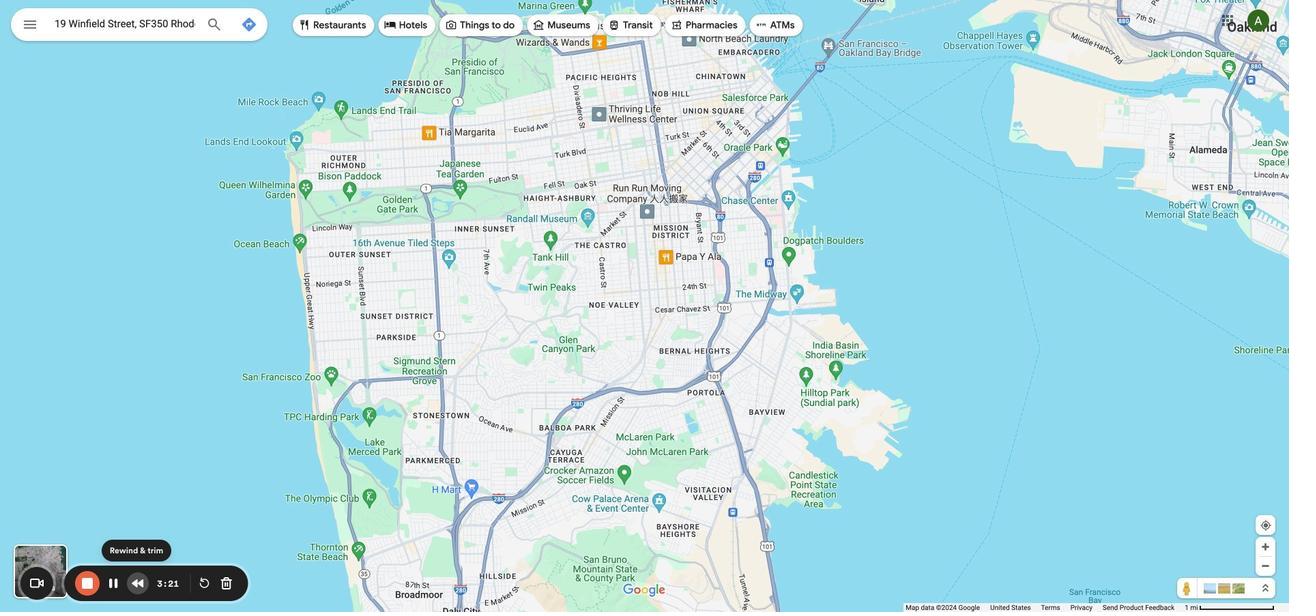 Task type: describe. For each thing, give the bounding box(es) containing it.
none field inside 'search google maps' field
[[55, 16, 195, 32]]

google maps element
[[0, 0, 1289, 612]]

zoom out image
[[1261, 561, 1271, 571]]

none search field inside google maps element
[[11, 8, 268, 45]]



Task type: locate. For each thing, give the bounding box(es) containing it.
zoom in image
[[1261, 542, 1271, 552]]

None field
[[55, 16, 195, 32]]

google account: augustus odena  
(augustus@adept.ai) image
[[1248, 10, 1270, 31]]

show your location image
[[1260, 519, 1272, 532]]

show street view coverage image
[[1178, 578, 1198, 599]]

None search field
[[11, 8, 268, 45]]

Search Google Maps field
[[11, 8, 268, 45]]



Task type: vqa. For each thing, say whether or not it's contained in the screenshot.
search field
yes



